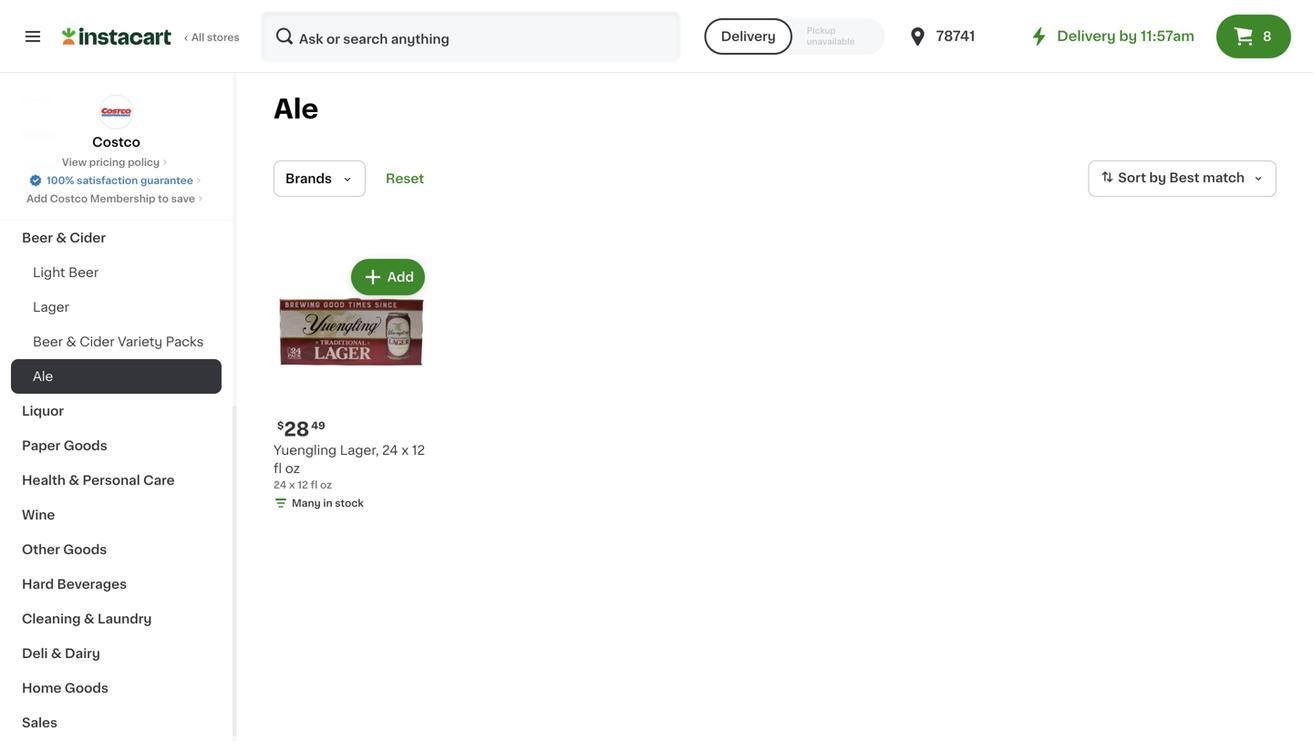 Task type: vqa. For each thing, say whether or not it's contained in the screenshot.
'ALE' link
yes



Task type: locate. For each thing, give the bounding box(es) containing it.
0 horizontal spatial add
[[27, 194, 47, 204]]

delivery
[[1058, 30, 1116, 43], [721, 30, 776, 43]]

hard beverages link
[[11, 567, 222, 602]]

0 horizontal spatial oz
[[285, 463, 300, 475]]

0 horizontal spatial delivery
[[721, 30, 776, 43]]

1 horizontal spatial oz
[[320, 480, 332, 490]]

1 vertical spatial 24
[[274, 480, 287, 490]]

fl down yuengling at left
[[274, 463, 282, 475]]

12 right lager,
[[412, 444, 425, 457]]

0 vertical spatial add
[[27, 194, 47, 204]]

to
[[158, 194, 169, 204]]

0 vertical spatial beer
[[22, 232, 53, 245]]

&
[[73, 58, 83, 71], [56, 232, 67, 245], [66, 336, 76, 349], [69, 474, 79, 487], [84, 613, 94, 626], [51, 648, 62, 661]]

home
[[22, 682, 62, 695]]

0 horizontal spatial ale
[[33, 370, 53, 383]]

0 vertical spatial cider
[[70, 232, 106, 245]]

pets
[[22, 93, 52, 106]]

& for health & personal care
[[69, 474, 79, 487]]

deli & dairy
[[22, 648, 100, 661]]

view pricing policy link
[[62, 155, 171, 170]]

12
[[412, 444, 425, 457], [298, 480, 308, 490]]

personal
[[83, 474, 140, 487]]

& down lager
[[66, 336, 76, 349]]

78741
[[937, 30, 976, 43]]

packs
[[166, 336, 204, 349]]

x right lager,
[[402, 444, 409, 457]]

add for add costco membership to save
[[27, 194, 47, 204]]

& left 'candy'
[[73, 58, 83, 71]]

1 vertical spatial fl
[[311, 480, 318, 490]]

other goods link
[[11, 533, 222, 567]]

beer & cider
[[22, 232, 106, 245]]

many
[[292, 499, 321, 509]]

& right deli
[[51, 648, 62, 661]]

delivery by 11:57am link
[[1028, 26, 1195, 47]]

Search field
[[263, 13, 679, 60]]

delivery for delivery
[[721, 30, 776, 43]]

0 horizontal spatial costco
[[50, 194, 88, 204]]

0 horizontal spatial by
[[1120, 30, 1138, 43]]

1 vertical spatial goods
[[63, 544, 107, 557]]

24 down yuengling at left
[[274, 480, 287, 490]]

x up many
[[289, 480, 295, 490]]

0 vertical spatial fl
[[274, 463, 282, 475]]

costco down 100%
[[50, 194, 88, 204]]

49
[[311, 421, 325, 431]]

& for beer & cider
[[56, 232, 67, 245]]

beer up "light"
[[22, 232, 53, 245]]

& inside 'link'
[[73, 58, 83, 71]]

2 vertical spatial goods
[[65, 682, 109, 695]]

& down electronics
[[56, 232, 67, 245]]

goods for other goods
[[63, 544, 107, 557]]

match
[[1203, 172, 1245, 184]]

costco
[[92, 136, 140, 149], [50, 194, 88, 204]]

fl up many
[[311, 480, 318, 490]]

sales link
[[11, 706, 222, 741]]

ale up the brands
[[274, 96, 319, 122]]

1 vertical spatial ale
[[33, 370, 53, 383]]

by right sort
[[1150, 172, 1167, 184]]

8
[[1264, 30, 1272, 43]]

guarantee
[[140, 176, 193, 186]]

100% satisfaction guarantee button
[[28, 170, 204, 188]]

x
[[402, 444, 409, 457], [289, 480, 295, 490]]

add for add
[[388, 271, 414, 284]]

home goods
[[22, 682, 109, 695]]

sales
[[22, 717, 58, 730]]

lager,
[[340, 444, 379, 457]]

cleaning & laundry link
[[11, 602, 222, 637]]

& for beer & cider variety packs
[[66, 336, 76, 349]]

snacks & candy
[[22, 58, 130, 71]]

costco up view pricing policy link
[[92, 136, 140, 149]]

1 horizontal spatial x
[[402, 444, 409, 457]]

None search field
[[261, 11, 681, 62]]

beer for beer & cider variety packs
[[33, 336, 63, 349]]

1 horizontal spatial 24
[[382, 444, 398, 457]]

goods
[[64, 440, 107, 453], [63, 544, 107, 557], [65, 682, 109, 695]]

1 vertical spatial cider
[[80, 336, 115, 349]]

light beer link
[[11, 255, 222, 290]]

best
[[1170, 172, 1200, 184]]

health
[[22, 474, 66, 487]]

0 vertical spatial by
[[1120, 30, 1138, 43]]

cider for beer & cider variety packs
[[80, 336, 115, 349]]

view
[[62, 157, 87, 167]]

oz down yuengling at left
[[285, 463, 300, 475]]

goods up health & personal care
[[64, 440, 107, 453]]

24
[[382, 444, 398, 457], [274, 480, 287, 490]]

0 horizontal spatial 24
[[274, 480, 287, 490]]

by left 11:57am
[[1120, 30, 1138, 43]]

beer right "light"
[[69, 266, 99, 279]]

by inside field
[[1150, 172, 1167, 184]]

service type group
[[705, 18, 885, 55]]

floral link
[[11, 151, 222, 186]]

0 horizontal spatial 12
[[298, 480, 308, 490]]

sort by
[[1119, 172, 1167, 184]]

0 vertical spatial goods
[[64, 440, 107, 453]]

oz up 'many in stock' at the bottom
[[320, 480, 332, 490]]

0 vertical spatial costco
[[92, 136, 140, 149]]

other goods
[[22, 544, 107, 557]]

0 horizontal spatial x
[[289, 480, 295, 490]]

care
[[143, 474, 175, 487]]

baby
[[22, 128, 56, 140]]

beer
[[22, 232, 53, 245], [69, 266, 99, 279], [33, 336, 63, 349]]

& right health
[[69, 474, 79, 487]]

delivery inside delivery by 11:57am link
[[1058, 30, 1116, 43]]

ale up "liquor"
[[33, 370, 53, 383]]

goods up beverages
[[63, 544, 107, 557]]

beer down lager
[[33, 336, 63, 349]]

cider up ale link
[[80, 336, 115, 349]]

delivery by 11:57am
[[1058, 30, 1195, 43]]

2 vertical spatial beer
[[33, 336, 63, 349]]

1 vertical spatial by
[[1150, 172, 1167, 184]]

pricing
[[89, 157, 125, 167]]

& for cleaning & laundry
[[84, 613, 94, 626]]

cider up light beer
[[70, 232, 106, 245]]

0 vertical spatial 12
[[412, 444, 425, 457]]

0 vertical spatial 24
[[382, 444, 398, 457]]

1 horizontal spatial add
[[388, 271, 414, 284]]

12 up many
[[298, 480, 308, 490]]

brands
[[286, 172, 332, 185]]

delivery inside delivery button
[[721, 30, 776, 43]]

brands button
[[274, 161, 366, 197]]

all
[[192, 32, 205, 42]]

best match
[[1170, 172, 1245, 184]]

100% satisfaction guarantee
[[47, 176, 193, 186]]

cider inside beer & cider variety packs link
[[80, 336, 115, 349]]

health & personal care
[[22, 474, 175, 487]]

add costco membership to save
[[27, 194, 195, 204]]

beverages
[[57, 578, 127, 591]]

1 horizontal spatial ale
[[274, 96, 319, 122]]

1 vertical spatial add
[[388, 271, 414, 284]]

1 horizontal spatial by
[[1150, 172, 1167, 184]]

goods down dairy
[[65, 682, 109, 695]]

snacks
[[22, 58, 70, 71]]

0 horizontal spatial fl
[[274, 463, 282, 475]]

liquor link
[[11, 394, 222, 429]]

add inside button
[[388, 271, 414, 284]]

1 horizontal spatial delivery
[[1058, 30, 1116, 43]]

24 right lager,
[[382, 444, 398, 457]]

& down beverages
[[84, 613, 94, 626]]

& for snacks & candy
[[73, 58, 83, 71]]

paper
[[22, 440, 60, 453]]

product group
[[274, 255, 429, 515]]

cider inside "beer & cider" link
[[70, 232, 106, 245]]

$
[[277, 421, 284, 431]]

variety
[[118, 336, 163, 349]]

by
[[1120, 30, 1138, 43], [1150, 172, 1167, 184]]

0 vertical spatial ale
[[274, 96, 319, 122]]

hard
[[22, 578, 54, 591]]

reset
[[386, 172, 424, 185]]

goods for home goods
[[65, 682, 109, 695]]

oz
[[285, 463, 300, 475], [320, 480, 332, 490]]

electronics
[[22, 197, 96, 210]]



Task type: describe. For each thing, give the bounding box(es) containing it.
1 vertical spatial x
[[289, 480, 295, 490]]

cleaning & laundry
[[22, 613, 152, 626]]

paper goods link
[[11, 429, 222, 463]]

satisfaction
[[77, 176, 138, 186]]

in
[[323, 499, 333, 509]]

dairy
[[65, 648, 100, 661]]

11:57am
[[1141, 30, 1195, 43]]

liquor
[[22, 405, 64, 418]]

1 horizontal spatial 12
[[412, 444, 425, 457]]

light
[[33, 266, 65, 279]]

1 horizontal spatial costco
[[92, 136, 140, 149]]

beer & cider variety packs
[[33, 336, 204, 349]]

lager link
[[11, 290, 222, 325]]

0 vertical spatial x
[[402, 444, 409, 457]]

1 vertical spatial 12
[[298, 480, 308, 490]]

1 vertical spatial beer
[[69, 266, 99, 279]]

wine link
[[11, 498, 222, 533]]

goods for paper goods
[[64, 440, 107, 453]]

view pricing policy
[[62, 157, 160, 167]]

light beer
[[33, 266, 99, 279]]

by for delivery
[[1120, 30, 1138, 43]]

beer & cider link
[[11, 221, 222, 255]]

candy
[[86, 58, 130, 71]]

1 vertical spatial costco
[[50, 194, 88, 204]]

8 button
[[1217, 15, 1292, 58]]

deli & dairy link
[[11, 637, 222, 671]]

floral
[[22, 162, 58, 175]]

many in stock
[[292, 499, 364, 509]]

instacart logo image
[[62, 26, 172, 47]]

costco logo image
[[99, 95, 134, 130]]

delivery for delivery by 11:57am
[[1058, 30, 1116, 43]]

78741 button
[[907, 11, 1017, 62]]

membership
[[90, 194, 156, 204]]

yuengling lager, 24 x 12 fl oz 24 x 12 fl oz
[[274, 444, 425, 490]]

add costco membership to save link
[[27, 192, 206, 206]]

ale link
[[11, 359, 222, 394]]

all stores link
[[62, 11, 241, 62]]

beer & cider variety packs link
[[11, 325, 222, 359]]

snacks & candy link
[[11, 47, 222, 82]]

health & personal care link
[[11, 463, 222, 498]]

laundry
[[98, 613, 152, 626]]

sort
[[1119, 172, 1147, 184]]

delivery button
[[705, 18, 793, 55]]

pets link
[[11, 82, 222, 117]]

add button
[[353, 261, 423, 294]]

baby link
[[11, 117, 222, 151]]

reset button
[[380, 161, 430, 197]]

stores
[[207, 32, 240, 42]]

home goods link
[[11, 671, 222, 706]]

electronics link
[[11, 186, 222, 221]]

costco link
[[92, 95, 140, 151]]

other
[[22, 544, 60, 557]]

100%
[[47, 176, 74, 186]]

0 vertical spatial oz
[[285, 463, 300, 475]]

all stores
[[192, 32, 240, 42]]

hard beverages
[[22, 578, 127, 591]]

stock
[[335, 499, 364, 509]]

paper goods
[[22, 440, 107, 453]]

cider for beer & cider
[[70, 232, 106, 245]]

wine
[[22, 509, 55, 522]]

deli
[[22, 648, 48, 661]]

Best match Sort by field
[[1089, 161, 1277, 197]]

lager
[[33, 301, 69, 314]]

yuengling
[[274, 444, 337, 457]]

$ 28 49
[[277, 420, 325, 439]]

save
[[171, 194, 195, 204]]

& for deli & dairy
[[51, 648, 62, 661]]

1 vertical spatial oz
[[320, 480, 332, 490]]

by for sort
[[1150, 172, 1167, 184]]

28
[[284, 420, 310, 439]]

1 horizontal spatial fl
[[311, 480, 318, 490]]

cleaning
[[22, 613, 81, 626]]

policy
[[128, 157, 160, 167]]

beer for beer & cider
[[22, 232, 53, 245]]



